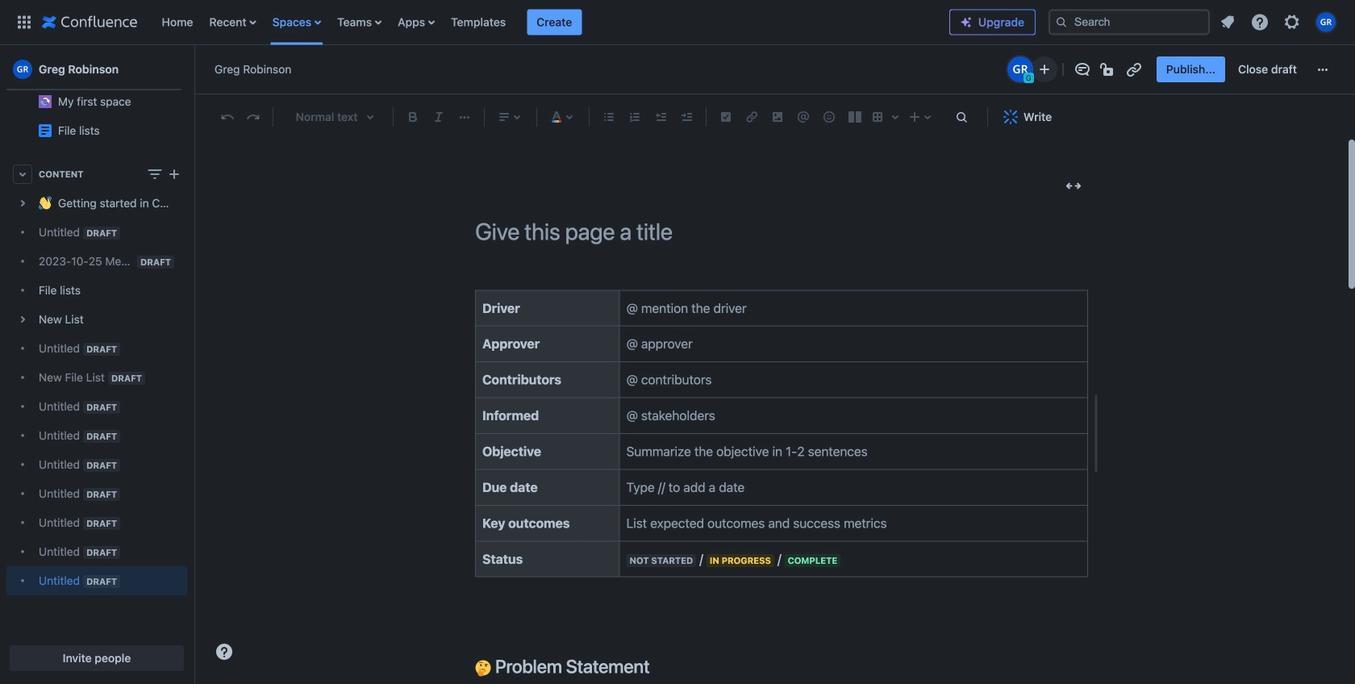 Task type: describe. For each thing, give the bounding box(es) containing it.
settings icon image
[[1283, 13, 1302, 32]]

premium image
[[960, 16, 973, 29]]

create a page image
[[165, 165, 184, 184]]

Give this page a title text field
[[475, 218, 1088, 245]]

file lists image
[[39, 124, 52, 137]]

list formating group
[[596, 104, 699, 130]]

tree inside space 'element'
[[6, 189, 187, 595]]

appswitcher icon image
[[15, 13, 34, 32]]

comment icon image
[[1073, 60, 1092, 79]]

invite to edit image
[[1035, 60, 1054, 79]]

help icon image
[[1250, 13, 1270, 32]]

:thinking: image
[[475, 660, 491, 676]]



Task type: vqa. For each thing, say whether or not it's contained in the screenshot.
rightmost "list"
yes



Task type: locate. For each thing, give the bounding box(es) containing it.
space element
[[0, 0, 194, 684]]

copy link image
[[1124, 60, 1144, 79]]

group
[[1157, 56, 1307, 82]]

banner
[[0, 0, 1355, 45]]

search image
[[1055, 16, 1068, 29]]

confluence image
[[42, 13, 138, 32], [42, 13, 138, 32]]

list
[[154, 0, 950, 45], [1213, 8, 1346, 37]]

None search field
[[1049, 9, 1210, 35]]

text formatting group
[[400, 104, 478, 130]]

1 horizontal spatial list
[[1213, 8, 1346, 37]]

notification icon image
[[1218, 13, 1238, 32]]

tree
[[6, 189, 187, 595]]

list item inside global element
[[527, 9, 582, 35]]

Search field
[[1049, 9, 1210, 35]]

no restrictions image
[[1099, 60, 1118, 79]]

list for premium image
[[1213, 8, 1346, 37]]

list item
[[527, 9, 582, 35]]

more image
[[1313, 60, 1333, 79]]

global element
[[10, 0, 950, 45]]

change view image
[[145, 165, 165, 184]]

0 horizontal spatial list
[[154, 0, 950, 45]]

list for appswitcher icon
[[154, 0, 950, 45]]

Main content area, start typing to enter text. text field
[[475, 271, 1100, 684]]

make page full-width image
[[1064, 176, 1083, 195]]

find and replace image
[[952, 107, 971, 127]]

collapse sidebar image
[[176, 53, 211, 86]]



